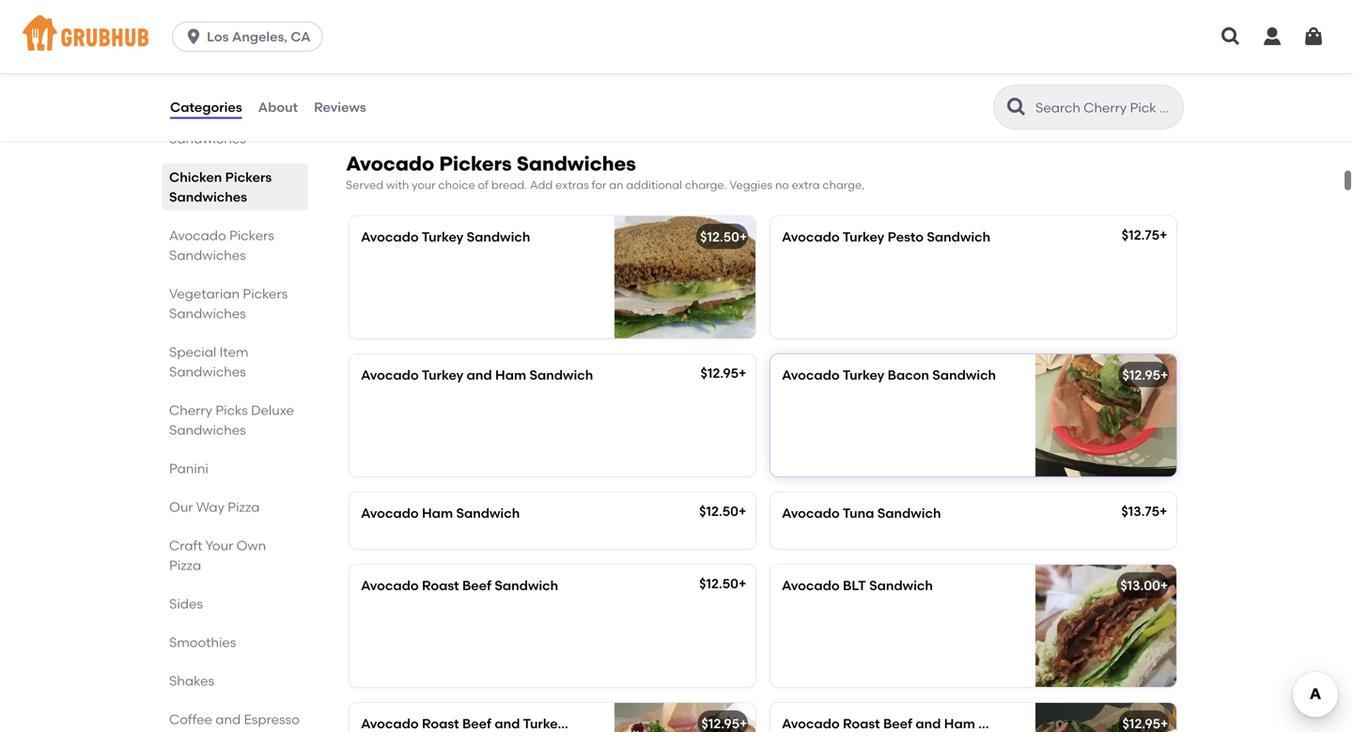 Task type: describe. For each thing, give the bounding box(es) containing it.
avocado ham sandwich
[[361, 505, 520, 521]]

with for pickers
[[386, 178, 409, 192]]

item
[[220, 344, 249, 360]]

our way pizza
[[169, 499, 260, 515]]

about
[[258, 99, 298, 115]]

sandwiches for vegetarian pickers sandwiches
[[169, 306, 246, 322]]

for
[[592, 178, 607, 192]]

avocado for avocado turkey bacon sandwich
[[782, 367, 840, 383]]

avocado roast beef and ham sandwich image
[[1036, 703, 1177, 732]]

$12.50 for avocado tuna sandwich
[[700, 503, 739, 519]]

pickers for avocado pickers sandwiches
[[229, 228, 274, 244]]

choice
[[439, 178, 475, 192]]

avocado for avocado tuna sandwich
[[782, 505, 840, 521]]

avocado roast beef and turkey sandwich
[[361, 716, 632, 732]]

turkey for and
[[422, 367, 464, 383]]

sandwiches inside cherry picks deluxe sandwiches
[[169, 422, 246, 438]]

avocado for avocado blt sandwich
[[782, 578, 840, 594]]

cherry
[[169, 402, 212, 418]]

breast
[[455, 58, 497, 74]]

our
[[169, 499, 193, 515]]

chicken
[[169, 169, 222, 185]]

way
[[196, 499, 225, 515]]

avocado turkey sandwich image
[[615, 216, 756, 338]]

$13.00
[[1121, 578, 1161, 594]]

mixed
[[500, 58, 539, 74]]

avocado blt sandwich image
[[1036, 565, 1177, 687]]

$12.95 + for avocado roast beef and ham sandwich
[[1123, 716, 1169, 732]]

turkey for bacon
[[843, 367, 885, 383]]

1 horizontal spatial tuna
[[843, 505, 875, 521]]

sandwiches for avocado pickers sandwiches
[[169, 247, 246, 263]]

angeles,
[[232, 29, 288, 45]]

$12.50 + for avocado blt sandwich
[[700, 576, 747, 592]]

0 vertical spatial $12.50 +
[[701, 229, 748, 245]]

served
[[346, 178, 384, 192]]

beef for avocado roast beef sandwich
[[463, 578, 492, 594]]

mayo
[[361, 77, 397, 93]]

sandwiches for avocado pickers sandwiches served with your choice of bread. add extras for an additional charge. veggies no extra charge,
[[517, 152, 636, 176]]

additional
[[627, 178, 683, 192]]

los
[[207, 29, 229, 45]]

roast for avocado roast beef sandwich
[[422, 578, 459, 594]]

smoothies
[[169, 635, 236, 651]]

$12.95 for avocado turkey bacon sandwich
[[1123, 367, 1161, 383]]

charge,
[[823, 178, 865, 192]]

0 vertical spatial $12.50
[[701, 229, 740, 245]]

$12.75
[[1122, 227, 1160, 243]]

espresso
[[244, 712, 300, 728]]

avocado for avocado turkey pesto sandwich
[[782, 229, 840, 245]]

search icon image
[[1006, 96, 1029, 118]]

pickers for avocado pickers sandwiches served with your choice of bread. add extras for an additional charge. veggies no extra charge,
[[439, 152, 512, 176]]

$12.75 +
[[1122, 227, 1168, 243]]

avocado blt sandwich
[[782, 578, 934, 594]]

svg image inside los angeles, ca button
[[184, 27, 203, 46]]

tuna inside tuna pickers sandwiches
[[169, 111, 201, 127]]

roast for avocado roast beef and ham sandwich
[[843, 716, 881, 732]]

onions,
[[668, 58, 713, 74]]

Search Cherry Pick Cafe search field
[[1034, 99, 1178, 117]]

pickers for chicken pickers sandwiches
[[225, 169, 272, 185]]

avocado roast beef and turkey sandwich image
[[615, 703, 756, 732]]

avocado turkey bacon sandwich
[[782, 367, 997, 383]]

veggies
[[730, 178, 773, 192]]

coffee
[[169, 712, 212, 728]]

shakes
[[169, 673, 215, 689]]

$13.75 +
[[1122, 503, 1168, 519]]

reviews button
[[313, 73, 367, 141]]

avocado turkey sandwich
[[361, 229, 531, 245]]

$12.95 + for avocado roast beef and turkey sandwich
[[702, 716, 748, 732]]

your
[[206, 538, 233, 554]]

avocado pickers sandwiches
[[169, 228, 274, 263]]

add
[[530, 178, 553, 192]]

avocado for avocado turkey and ham sandwich
[[361, 367, 419, 383]]

sliced
[[361, 58, 400, 74]]

$13.75
[[1122, 503, 1160, 519]]

avocado inside "avocado pickers sandwiches served with your choice of bread. add extras for an additional charge. veggies no extra charge,"
[[346, 152, 435, 176]]

sliced chicken breast mixed with grapes, celery, onions, mayo and spices.
[[361, 58, 713, 93]]

chicken pickers sandwiches
[[169, 169, 272, 205]]

$12.50 + for avocado tuna sandwich
[[700, 503, 747, 519]]

chicken
[[403, 58, 452, 74]]



Task type: locate. For each thing, give the bounding box(es) containing it.
2 horizontal spatial ham
[[945, 716, 976, 732]]

craft
[[169, 538, 203, 554]]

0 vertical spatial tuna
[[169, 111, 201, 127]]

pickers inside chicken pickers sandwiches
[[225, 169, 272, 185]]

avocado for avocado roast beef sandwich
[[361, 578, 419, 594]]

pizza down craft
[[169, 558, 201, 574]]

avocado
[[346, 152, 435, 176], [169, 228, 226, 244], [361, 229, 419, 245], [782, 229, 840, 245], [361, 367, 419, 383], [782, 367, 840, 383], [361, 505, 419, 521], [782, 505, 840, 521], [361, 578, 419, 594], [782, 578, 840, 594], [361, 716, 419, 732], [782, 716, 840, 732]]

sandwiches inside vegetarian pickers sandwiches
[[169, 306, 246, 322]]

categories button
[[169, 73, 243, 141]]

pizza
[[228, 499, 260, 515], [169, 558, 201, 574]]

and
[[400, 77, 426, 93], [467, 367, 492, 383], [216, 712, 241, 728], [495, 716, 520, 732], [916, 716, 942, 732]]

avocado for avocado roast beef and ham sandwich
[[782, 716, 840, 732]]

0 vertical spatial with
[[542, 58, 569, 74]]

sandwiches
[[169, 131, 246, 147], [517, 152, 636, 176], [169, 189, 247, 205], [169, 247, 246, 263], [169, 306, 246, 322], [169, 364, 246, 380], [169, 422, 246, 438]]

2 vertical spatial $12.50
[[700, 576, 739, 592]]

of
[[478, 178, 489, 192]]

pizza right way
[[228, 499, 260, 515]]

with left your
[[386, 178, 409, 192]]

$12.95
[[701, 365, 739, 381], [1123, 367, 1161, 383], [702, 716, 740, 732], [1123, 716, 1161, 732]]

avocado roast beef sandwich
[[361, 578, 559, 594]]

$12.50 +
[[701, 229, 748, 245], [700, 503, 747, 519], [700, 576, 747, 592]]

sandwiches down "chicken" on the left
[[169, 189, 247, 205]]

1 vertical spatial $12.50
[[700, 503, 739, 519]]

spices.
[[429, 77, 472, 93]]

with for chicken
[[542, 58, 569, 74]]

sides
[[169, 596, 203, 612]]

pickers up of
[[439, 152, 512, 176]]

sandwiches inside chicken pickers sandwiches
[[169, 189, 247, 205]]

$12.95 + for avocado turkey bacon sandwich
[[1123, 367, 1169, 383]]

pickers right "vegetarian" on the top left of page
[[243, 286, 288, 302]]

sandwiches up "vegetarian" on the top left of page
[[169, 247, 246, 263]]

special
[[169, 344, 217, 360]]

reviews
[[314, 99, 366, 115]]

vegetarian
[[169, 286, 240, 302]]

pickers inside tuna pickers sandwiches
[[204, 111, 249, 127]]

sandwiches inside the avocado pickers sandwiches
[[169, 247, 246, 263]]

0 horizontal spatial pizza
[[169, 558, 201, 574]]

sandwiches inside special item sandwiches
[[169, 364, 246, 380]]

an
[[610, 178, 624, 192]]

2 vertical spatial $12.50 +
[[700, 576, 747, 592]]

0 horizontal spatial ham
[[422, 505, 453, 521]]

los angeles, ca button
[[172, 22, 331, 52]]

about button
[[257, 73, 299, 141]]

2 vertical spatial ham
[[945, 716, 976, 732]]

0 vertical spatial pizza
[[228, 499, 260, 515]]

sliced chicken breast mixed with grapes, celery, onions, mayo and spices. button
[[350, 18, 756, 113]]

sandwiches inside tuna pickers sandwiches
[[169, 131, 246, 147]]

bread.
[[492, 178, 528, 192]]

bacon
[[888, 367, 930, 383]]

tuna pickers sandwiches
[[169, 111, 249, 147]]

avocado tuna sandwich
[[782, 505, 942, 521]]

beef for avocado roast beef and turkey sandwich
[[463, 716, 492, 732]]

$12.95 for avocado roast beef and turkey sandwich
[[702, 716, 740, 732]]

pickers inside vegetarian pickers sandwiches
[[243, 286, 288, 302]]

+
[[1160, 227, 1168, 243], [740, 229, 748, 245], [739, 365, 747, 381], [1161, 367, 1169, 383], [739, 503, 747, 519], [1160, 503, 1168, 519], [739, 576, 747, 592], [1161, 578, 1169, 594], [740, 716, 748, 732], [1161, 716, 1169, 732]]

tuna up "chicken" on the left
[[169, 111, 201, 127]]

avocado turkey and ham sandwich
[[361, 367, 594, 383]]

sandwiches for chicken pickers sandwiches
[[169, 189, 247, 205]]

roast for avocado roast beef and turkey sandwich
[[422, 716, 459, 732]]

$12.95 for avocado roast beef and ham sandwich
[[1123, 716, 1161, 732]]

sandwiches down the 'cherry'
[[169, 422, 246, 438]]

avocado for avocado roast beef and turkey sandwich
[[361, 716, 419, 732]]

$12.50
[[701, 229, 740, 245], [700, 503, 739, 519], [700, 576, 739, 592]]

extra
[[792, 178, 820, 192]]

pizza inside craft your own pizza
[[169, 558, 201, 574]]

sandwiches for special item sandwiches
[[169, 364, 246, 380]]

pickers right "chicken" on the left
[[225, 169, 272, 185]]

1 vertical spatial with
[[386, 178, 409, 192]]

with inside "avocado pickers sandwiches served with your choice of bread. add extras for an additional charge. veggies no extra charge,"
[[386, 178, 409, 192]]

sandwiches down "vegetarian" on the top left of page
[[169, 306, 246, 322]]

with
[[542, 58, 569, 74], [386, 178, 409, 192]]

and inside sliced chicken breast mixed with grapes, celery, onions, mayo and spices.
[[400, 77, 426, 93]]

no
[[776, 178, 790, 192]]

0 horizontal spatial tuna
[[169, 111, 201, 127]]

$12.95 +
[[701, 365, 747, 381], [1123, 367, 1169, 383], [702, 716, 748, 732], [1123, 716, 1169, 732]]

turkey
[[422, 229, 464, 245], [843, 229, 885, 245], [422, 367, 464, 383], [843, 367, 885, 383], [523, 716, 565, 732]]

sandwiches for tuna pickers sandwiches
[[169, 131, 246, 147]]

cherry picks deluxe sandwiches
[[169, 402, 294, 438]]

grapes,
[[572, 58, 620, 74]]

tuna up avocado blt sandwich
[[843, 505, 875, 521]]

with inside sliced chicken breast mixed with grapes, celery, onions, mayo and spices.
[[542, 58, 569, 74]]

$13.00 +
[[1121, 578, 1169, 594]]

pickers
[[204, 111, 249, 127], [439, 152, 512, 176], [225, 169, 272, 185], [229, 228, 274, 244], [243, 286, 288, 302]]

extras
[[556, 178, 589, 192]]

1 vertical spatial pizza
[[169, 558, 201, 574]]

craft your own pizza
[[169, 538, 266, 574]]

celery,
[[623, 58, 664, 74]]

tuna
[[169, 111, 201, 127], [843, 505, 875, 521]]

sandwiches up extras
[[517, 152, 636, 176]]

1 vertical spatial tuna
[[843, 505, 875, 521]]

panini
[[169, 461, 209, 477]]

main navigation navigation
[[0, 0, 1354, 73]]

roast
[[422, 578, 459, 594], [422, 716, 459, 732], [843, 716, 881, 732]]

1 vertical spatial ham
[[422, 505, 453, 521]]

turkey for pesto
[[843, 229, 885, 245]]

pickers down chicken pickers sandwiches
[[229, 228, 274, 244]]

sandwiches down special
[[169, 364, 246, 380]]

1 horizontal spatial with
[[542, 58, 569, 74]]

pickers inside the avocado pickers sandwiches
[[229, 228, 274, 244]]

svg image
[[1220, 25, 1243, 48], [1262, 25, 1284, 48], [1303, 25, 1326, 48], [184, 27, 203, 46]]

vegetarian pickers sandwiches
[[169, 286, 288, 322]]

blt
[[843, 578, 867, 594]]

pickers for vegetarian pickers sandwiches
[[243, 286, 288, 302]]

sandwiches down categories
[[169, 131, 246, 147]]

avocado for avocado turkey sandwich
[[361, 229, 419, 245]]

avocado turkey pesto sandwich
[[782, 229, 991, 245]]

beef for avocado roast beef and ham sandwich
[[884, 716, 913, 732]]

with right mixed
[[542, 58, 569, 74]]

special item sandwiches
[[169, 344, 249, 380]]

picks
[[216, 402, 248, 418]]

pesto
[[888, 229, 924, 245]]

ca
[[291, 29, 311, 45]]

own
[[237, 538, 266, 554]]

avocado for avocado ham sandwich
[[361, 505, 419, 521]]

pickers for tuna pickers sandwiches
[[204, 111, 249, 127]]

1 horizontal spatial pizza
[[228, 499, 260, 515]]

$12.50 for avocado blt sandwich
[[700, 576, 739, 592]]

1 vertical spatial $12.50 +
[[700, 503, 747, 519]]

coffee and espresso
[[169, 712, 300, 728]]

sandwich
[[467, 229, 531, 245], [927, 229, 991, 245], [530, 367, 594, 383], [933, 367, 997, 383], [456, 505, 520, 521], [878, 505, 942, 521], [495, 578, 559, 594], [870, 578, 934, 594], [568, 716, 632, 732], [979, 716, 1043, 732]]

1 horizontal spatial ham
[[496, 367, 527, 383]]

pickers inside "avocado pickers sandwiches served with your choice of bread. add extras for an additional charge. veggies no extra charge,"
[[439, 152, 512, 176]]

los angeles, ca
[[207, 29, 311, 45]]

avocado inside the avocado pickers sandwiches
[[169, 228, 226, 244]]

beef
[[463, 578, 492, 594], [463, 716, 492, 732], [884, 716, 913, 732]]

your
[[412, 178, 436, 192]]

turkey for sandwich
[[422, 229, 464, 245]]

avocado pickers sandwiches served with your choice of bread. add extras for an additional charge. veggies no extra charge,
[[346, 152, 865, 192]]

pickers left about button
[[204, 111, 249, 127]]

avocado turkey bacon sandwich image
[[1036, 354, 1177, 476]]

charge.
[[685, 178, 727, 192]]

deluxe
[[251, 402, 294, 418]]

0 horizontal spatial with
[[386, 178, 409, 192]]

categories
[[170, 99, 242, 115]]

sandwiches inside "avocado pickers sandwiches served with your choice of bread. add extras for an additional charge. veggies no extra charge,"
[[517, 152, 636, 176]]

avocado roast beef and ham sandwich
[[782, 716, 1043, 732]]

0 vertical spatial ham
[[496, 367, 527, 383]]

ham
[[496, 367, 527, 383], [422, 505, 453, 521], [945, 716, 976, 732]]



Task type: vqa. For each thing, say whether or not it's contained in the screenshot.
For campuses & hotels
no



